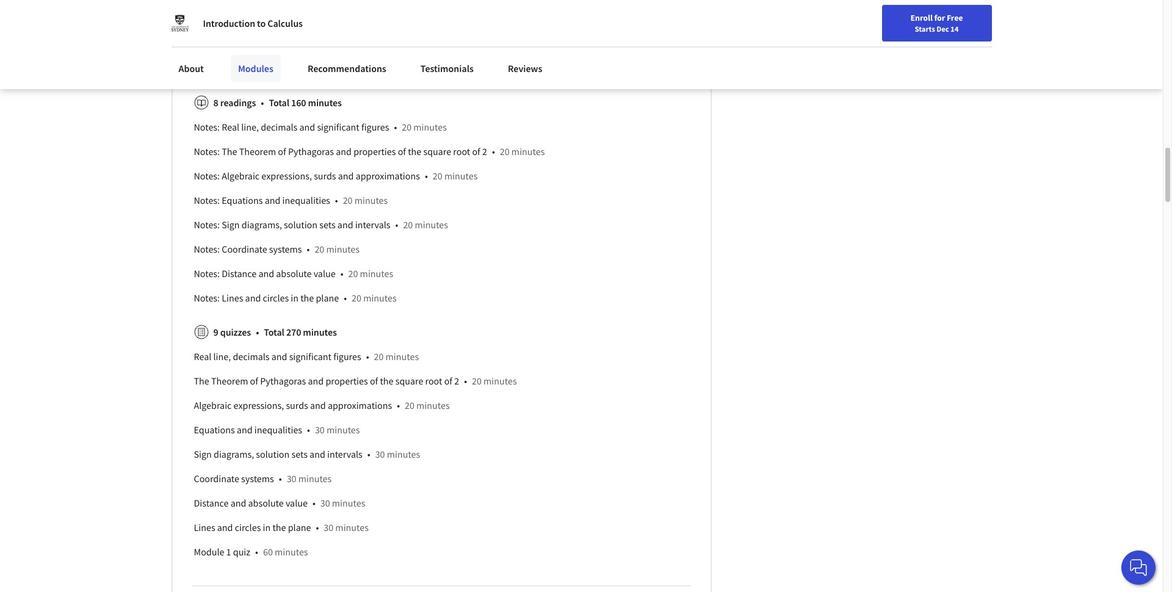 Task type: locate. For each thing, give the bounding box(es) containing it.
6 notes: from the top
[[194, 243, 220, 255]]

1 vertical spatial surds
[[286, 399, 308, 411]]

diagrams, up coordinate systems • 30 minutes
[[214, 448, 254, 460]]

1 horizontal spatial 14
[[951, 24, 959, 34]]

8 notes: from the top
[[194, 292, 220, 304]]

and up "notes: algebraic expressions, surds and approximations • 20 minutes"
[[336, 145, 352, 157]]

0 vertical spatial figures
[[361, 121, 389, 133]]

notes: for notes: algebraic expressions, surds and approximations
[[194, 170, 220, 182]]

significant up "notes: the theorem of pythagoras and properties of the square root of 2 • 20 minutes"
[[317, 121, 359, 133]]

coordinate for coordinate systems • 8 minutes
[[194, 13, 239, 25]]

lines up module
[[194, 521, 215, 533]]

pythagoras down notes: real line, decimals and significant figures • 20 minutes
[[288, 145, 334, 157]]

calculus
[[268, 17, 303, 29]]

1 vertical spatial properties
[[326, 375, 368, 387]]

2 vertical spatial coordinate
[[194, 472, 239, 485]]

1 vertical spatial square
[[395, 375, 423, 387]]

notes: for notes: the theorem of pythagoras and properties of the square root of 2
[[194, 145, 220, 157]]

0 vertical spatial systems
[[241, 13, 274, 25]]

3 notes: from the top
[[194, 170, 220, 182]]

root
[[453, 145, 470, 157], [425, 375, 442, 387]]

value
[[286, 38, 308, 50], [314, 267, 336, 279], [286, 497, 308, 509]]

distance down notes: coordinate systems • 20 minutes
[[222, 267, 257, 279]]

2
[[482, 145, 487, 157], [454, 375, 459, 387]]

0 horizontal spatial sign
[[194, 448, 212, 460]]

expressions, up 'notes:  equations and inequalities • 20 minutes'
[[261, 170, 312, 182]]

diagrams,
[[242, 218, 282, 231], [214, 448, 254, 460]]

1 vertical spatial 2
[[454, 375, 459, 387]]

sign
[[222, 218, 240, 231], [194, 448, 212, 460]]

properties up "notes: algebraic expressions, surds and approximations • 20 minutes"
[[354, 145, 396, 157]]

1 vertical spatial algebraic
[[194, 399, 232, 411]]

sets down 'notes:  equations and inequalities • 20 minutes'
[[319, 218, 336, 231]]

expressions,
[[261, 170, 312, 182], [234, 399, 284, 411]]

introduction
[[203, 17, 255, 29]]

decimals down the 160
[[261, 121, 297, 133]]

coordinate
[[194, 13, 239, 25], [222, 243, 267, 255], [194, 472, 239, 485]]

1 vertical spatial theorem
[[211, 375, 248, 387]]

8
[[287, 13, 292, 25], [213, 96, 218, 108]]

properties up 'algebraic expressions, surds and approximations • 20 minutes'
[[326, 375, 368, 387]]

5
[[320, 38, 325, 50]]

absolute for 5 minutes
[[248, 38, 284, 50]]

approximations
[[356, 170, 420, 182], [328, 399, 392, 411]]

minutes
[[293, 13, 327, 25], [327, 38, 360, 50], [335, 62, 369, 74], [308, 96, 342, 108], [413, 121, 447, 133], [511, 145, 545, 157], [444, 170, 478, 182], [355, 194, 388, 206], [415, 218, 448, 231], [326, 243, 360, 255], [360, 267, 393, 279], [363, 292, 397, 304], [303, 326, 337, 338], [386, 350, 419, 362], [484, 375, 517, 387], [416, 399, 450, 411], [327, 423, 360, 436], [387, 448, 420, 460], [298, 472, 332, 485], [332, 497, 365, 509], [335, 521, 369, 533], [275, 546, 308, 558]]

circles up "module 1 quiz • 60 minutes"
[[235, 521, 261, 533]]

solution down equations and inequalities • 30 minutes
[[256, 448, 290, 460]]

notes: for notes: coordinate systems
[[194, 243, 220, 255]]

1 horizontal spatial root
[[453, 145, 470, 157]]

absolute
[[248, 38, 284, 50], [276, 267, 312, 279], [248, 497, 284, 509]]

quiz
[[233, 546, 250, 558]]

lines
[[194, 62, 215, 74], [222, 292, 243, 304], [194, 521, 215, 533]]

2 vertical spatial in
[[263, 521, 271, 533]]

hide info about module content region
[[194, 0, 689, 569]]

introduction to calculus
[[203, 17, 303, 29]]

approximations down "notes: the theorem of pythagoras and properties of the square root of 2 • 20 minutes"
[[356, 170, 420, 182]]

module
[[194, 546, 224, 558]]

1 vertical spatial line,
[[213, 350, 231, 362]]

plane for 14 minutes
[[288, 62, 311, 74]]

intervals
[[355, 218, 390, 231], [327, 448, 362, 460]]

and
[[231, 38, 246, 50], [217, 62, 233, 74], [299, 121, 315, 133], [336, 145, 352, 157], [338, 170, 354, 182], [265, 194, 280, 206], [337, 218, 353, 231], [258, 267, 274, 279], [245, 292, 261, 304], [271, 350, 287, 362], [308, 375, 324, 387], [310, 399, 326, 411], [237, 423, 252, 436], [310, 448, 325, 460], [231, 497, 246, 509], [217, 521, 233, 533]]

8 left the readings
[[213, 96, 218, 108]]

0 vertical spatial real
[[222, 121, 239, 133]]

decimals
[[261, 121, 297, 133], [233, 350, 270, 362]]

sign diagrams, solution sets and intervals • 30 minutes
[[194, 448, 420, 460]]

2 vertical spatial absolute
[[248, 497, 284, 509]]

•
[[279, 13, 282, 25], [312, 38, 315, 50], [316, 62, 319, 74], [261, 96, 264, 108], [394, 121, 397, 133], [492, 145, 495, 157], [425, 170, 428, 182], [335, 194, 338, 206], [395, 218, 398, 231], [307, 243, 310, 255], [340, 267, 343, 279], [344, 292, 347, 304], [256, 326, 259, 338], [366, 350, 369, 362], [464, 375, 467, 387], [397, 399, 400, 411], [307, 423, 310, 436], [367, 448, 370, 460], [279, 472, 282, 485], [312, 497, 315, 509], [316, 521, 319, 533], [255, 546, 258, 558]]

0 vertical spatial sets
[[319, 218, 336, 231]]

notes:
[[194, 121, 220, 133], [194, 145, 220, 157], [194, 170, 220, 182], [194, 194, 220, 206], [194, 218, 220, 231], [194, 243, 220, 255], [194, 267, 220, 279], [194, 292, 220, 304]]

surds up 'notes:  equations and inequalities • 20 minutes'
[[314, 170, 336, 182]]

2 vertical spatial lines
[[194, 521, 215, 533]]

theorem down the readings
[[239, 145, 276, 157]]

0 vertical spatial 2
[[482, 145, 487, 157]]

0 vertical spatial circles
[[235, 62, 261, 74]]

0 vertical spatial expressions,
[[261, 170, 312, 182]]

plane down distance and absolute value • 30 minutes
[[288, 521, 311, 533]]

notes: sign diagrams, solution sets and intervals • 20 minutes
[[194, 218, 448, 231]]

in down the notes: distance and absolute value • 20 minutes
[[291, 292, 299, 304]]

solution down 'notes:  equations and inequalities • 20 minutes'
[[284, 218, 317, 231]]

square
[[423, 145, 451, 157], [395, 375, 423, 387]]

notes: real line, decimals and significant figures • 20 minutes
[[194, 121, 447, 133]]

1 vertical spatial decimals
[[233, 350, 270, 362]]

2 vertical spatial circles
[[235, 521, 261, 533]]

0 vertical spatial 8
[[287, 13, 292, 25]]

0 vertical spatial algebraic
[[222, 170, 260, 182]]

value for 5
[[286, 38, 308, 50]]

distance up module
[[194, 497, 229, 509]]

in down distance and absolute value • 5 minutes
[[263, 62, 271, 74]]

7 notes: from the top
[[194, 267, 220, 279]]

1 vertical spatial sign
[[194, 448, 212, 460]]

2 notes: from the top
[[194, 145, 220, 157]]

0 vertical spatial absolute
[[248, 38, 284, 50]]

1 vertical spatial total
[[264, 326, 284, 338]]

solution
[[284, 218, 317, 231], [256, 448, 290, 460]]

plane down the notes: distance and absolute value • 20 minutes
[[316, 292, 339, 304]]

1 vertical spatial root
[[425, 375, 442, 387]]

0 vertical spatial properties
[[354, 145, 396, 157]]

0 vertical spatial plane
[[288, 62, 311, 74]]

shopping cart: 1 item image
[[877, 9, 901, 29]]

1 notes: from the top
[[194, 121, 220, 133]]

readings
[[220, 96, 256, 108]]

4 notes: from the top
[[194, 194, 220, 206]]

0 vertical spatial distance
[[194, 38, 229, 50]]

in
[[263, 62, 271, 74], [291, 292, 299, 304], [263, 521, 271, 533]]

0 vertical spatial surds
[[314, 170, 336, 182]]

lines for lines and circles in the plane • 14 minutes
[[194, 62, 215, 74]]

1 horizontal spatial 8
[[287, 13, 292, 25]]

14
[[951, 24, 959, 34], [324, 62, 333, 74]]

of
[[278, 145, 286, 157], [398, 145, 406, 157], [472, 145, 480, 157], [250, 375, 258, 387], [370, 375, 378, 387], [444, 375, 452, 387]]

the theorem of pythagoras and properties of the square root of 2 • 20 minutes
[[194, 375, 517, 387]]

surds up equations and inequalities • 30 minutes
[[286, 399, 308, 411]]

pythagoras down 'real line, decimals and significant figures • 20 minutes'
[[260, 375, 306, 387]]

systems for 8
[[241, 13, 274, 25]]

systems
[[241, 13, 274, 25], [269, 243, 302, 255], [241, 472, 274, 485]]

30
[[315, 423, 325, 436], [375, 448, 385, 460], [287, 472, 296, 485], [320, 497, 330, 509], [324, 521, 333, 533]]

14 down the free
[[951, 24, 959, 34]]

total
[[269, 96, 289, 108], [264, 326, 284, 338]]

figures up the theorem of pythagoras and properties of the square root of 2 • 20 minutes
[[333, 350, 361, 362]]

line,
[[241, 121, 259, 133], [213, 350, 231, 362]]

pythagoras
[[288, 145, 334, 157], [260, 375, 306, 387]]

distance and absolute value • 30 minutes
[[194, 497, 365, 509]]

1 vertical spatial real
[[194, 350, 211, 362]]

1 vertical spatial coordinate
[[222, 243, 267, 255]]

1 vertical spatial 8
[[213, 96, 218, 108]]

line, down 9
[[213, 350, 231, 362]]

distance for distance and absolute value • 5 minutes
[[194, 38, 229, 50]]

algebraic
[[222, 170, 260, 182], [194, 399, 232, 411]]

significant down • total 270 minutes
[[289, 350, 331, 362]]

english
[[929, 14, 958, 26]]

expressions, up equations and inequalities • 30 minutes
[[234, 399, 284, 411]]

sets down equations and inequalities • 30 minutes
[[291, 448, 308, 460]]

total for total 270 minutes
[[264, 326, 284, 338]]

1 vertical spatial the
[[194, 375, 209, 387]]

absolute up notes: lines and circles in the plane • 20 minutes
[[276, 267, 312, 279]]

1 horizontal spatial line,
[[241, 121, 259, 133]]

theorem
[[239, 145, 276, 157], [211, 375, 248, 387]]

algebraic expressions, surds and approximations • 20 minutes
[[194, 399, 450, 411]]

in up 60
[[263, 521, 271, 533]]

notes: the theorem of pythagoras and properties of the square root of 2 • 20 minutes
[[194, 145, 545, 157]]

value down calculus at the top left
[[286, 38, 308, 50]]

1 vertical spatial intervals
[[327, 448, 362, 460]]

1 vertical spatial sets
[[291, 448, 308, 460]]

inequalities
[[282, 194, 330, 206], [254, 423, 302, 436]]

0 vertical spatial 14
[[951, 24, 959, 34]]

properties
[[354, 145, 396, 157], [326, 375, 368, 387]]

14 down 5
[[324, 62, 333, 74]]

enroll
[[910, 12, 933, 23]]

lines up 9 quizzes
[[222, 292, 243, 304]]

total left '270'
[[264, 326, 284, 338]]

0 vertical spatial lines
[[194, 62, 215, 74]]

notes: coordinate systems • 20 minutes
[[194, 243, 360, 255]]

figures up "notes: the theorem of pythagoras and properties of the square root of 2 • 20 minutes"
[[361, 121, 389, 133]]

0 vertical spatial in
[[263, 62, 271, 74]]

figures
[[361, 121, 389, 133], [333, 350, 361, 362]]

14 inside enroll for free starts dec 14
[[951, 24, 959, 34]]

distance
[[194, 38, 229, 50], [222, 267, 257, 279], [194, 497, 229, 509]]

0 vertical spatial value
[[286, 38, 308, 50]]

about
[[179, 62, 204, 74]]

value up notes: lines and circles in the plane • 20 minutes
[[314, 267, 336, 279]]

total left the 160
[[269, 96, 289, 108]]

2 vertical spatial plane
[[288, 521, 311, 533]]

and down "introduction"
[[231, 38, 246, 50]]

inequalities up sign diagrams, solution sets and intervals • 30 minutes
[[254, 423, 302, 436]]

theorem down 9 quizzes
[[211, 375, 248, 387]]

distance down "introduction"
[[194, 38, 229, 50]]

circles down the notes: distance and absolute value • 20 minutes
[[263, 292, 289, 304]]

lines and circles in the plane • 14 minutes
[[194, 62, 369, 74]]

and down coordinate systems • 30 minutes
[[231, 497, 246, 509]]

0 horizontal spatial 14
[[324, 62, 333, 74]]

1 horizontal spatial the
[[222, 145, 237, 157]]

the
[[273, 62, 286, 74], [408, 145, 421, 157], [300, 292, 314, 304], [380, 375, 393, 387], [273, 521, 286, 533]]

inequalities up notes: sign diagrams, solution sets and intervals • 20 minutes at the left
[[282, 194, 330, 206]]

1 vertical spatial expressions,
[[234, 399, 284, 411]]

2 vertical spatial distance
[[194, 497, 229, 509]]

0 vertical spatial decimals
[[261, 121, 297, 133]]

diagrams, up notes: coordinate systems • 20 minutes
[[242, 218, 282, 231]]

equations
[[222, 194, 263, 206], [194, 423, 235, 436]]

absolute down to
[[248, 38, 284, 50]]

decimals down 'quizzes'
[[233, 350, 270, 362]]

significant
[[317, 121, 359, 133], [289, 350, 331, 362]]

plane down distance and absolute value • 5 minutes
[[288, 62, 311, 74]]

20
[[402, 121, 412, 133], [500, 145, 510, 157], [433, 170, 442, 182], [343, 194, 353, 206], [403, 218, 413, 231], [315, 243, 324, 255], [348, 267, 358, 279], [352, 292, 361, 304], [374, 350, 384, 362], [472, 375, 482, 387], [405, 399, 414, 411]]

circles up the readings
[[235, 62, 261, 74]]

0 vertical spatial total
[[269, 96, 289, 108]]

0 horizontal spatial line,
[[213, 350, 231, 362]]

lines up 8 readings
[[194, 62, 215, 74]]

and down '270'
[[271, 350, 287, 362]]

1 vertical spatial 14
[[324, 62, 333, 74]]

None search field
[[174, 8, 467, 32]]

0 vertical spatial intervals
[[355, 218, 390, 231]]

5 notes: from the top
[[194, 218, 220, 231]]

0 horizontal spatial real
[[194, 350, 211, 362]]

270
[[286, 326, 301, 338]]

approximations down the theorem of pythagoras and properties of the square root of 2 • 20 minutes
[[328, 399, 392, 411]]

sets
[[319, 218, 336, 231], [291, 448, 308, 460]]

0 vertical spatial root
[[453, 145, 470, 157]]

1 vertical spatial pythagoras
[[260, 375, 306, 387]]

8 up distance and absolute value • 5 minutes
[[287, 13, 292, 25]]

• total 160 minutes
[[261, 96, 342, 108]]

0 vertical spatial coordinate
[[194, 13, 239, 25]]

surds
[[314, 170, 336, 182], [286, 399, 308, 411]]

the
[[222, 145, 237, 157], [194, 375, 209, 387]]

0 horizontal spatial the
[[194, 375, 209, 387]]

1 horizontal spatial sign
[[222, 218, 240, 231]]

2 vertical spatial value
[[286, 497, 308, 509]]

2 vertical spatial systems
[[241, 472, 274, 485]]

line, down the readings
[[241, 121, 259, 133]]

1 horizontal spatial sets
[[319, 218, 336, 231]]

value up lines and circles in the plane • 30 minutes
[[286, 497, 308, 509]]

absolute down coordinate systems • 30 minutes
[[248, 497, 284, 509]]

plane
[[288, 62, 311, 74], [316, 292, 339, 304], [288, 521, 311, 533]]

real
[[222, 121, 239, 133], [194, 350, 211, 362]]

reviews link
[[501, 55, 550, 82]]

0 horizontal spatial surds
[[286, 399, 308, 411]]

enroll for free starts dec 14
[[910, 12, 963, 34]]

systems for 30
[[241, 472, 274, 485]]

9 quizzes
[[213, 326, 251, 338]]

circles
[[235, 62, 261, 74], [263, 292, 289, 304], [235, 521, 261, 533]]

and down "notes: algebraic expressions, surds and approximations • 20 minutes"
[[337, 218, 353, 231]]

and up notes: coordinate systems • 20 minutes
[[265, 194, 280, 206]]



Task type: describe. For each thing, give the bounding box(es) containing it.
module 1 quiz • 60 minutes
[[194, 546, 308, 558]]

lines for lines and circles in the plane • 30 minutes
[[194, 521, 215, 533]]

chat with us image
[[1129, 558, 1148, 577]]

0 vertical spatial theorem
[[239, 145, 276, 157]]

1 horizontal spatial 2
[[482, 145, 487, 157]]

1 vertical spatial inequalities
[[254, 423, 302, 436]]

and up 1
[[217, 521, 233, 533]]

distance for distance and absolute value • 30 minutes
[[194, 497, 229, 509]]

the university of sydney image
[[171, 15, 188, 32]]

plane for 30 minutes
[[288, 521, 311, 533]]

and up 'algebraic expressions, surds and approximations • 20 minutes'
[[308, 375, 324, 387]]

dec
[[937, 24, 949, 34]]

notes: distance and absolute value • 20 minutes
[[194, 267, 393, 279]]

1 vertical spatial significant
[[289, 350, 331, 362]]

1 vertical spatial distance
[[222, 267, 257, 279]]

1 vertical spatial plane
[[316, 292, 339, 304]]

1
[[226, 546, 231, 558]]

0 vertical spatial line,
[[241, 121, 259, 133]]

1 vertical spatial circles
[[263, 292, 289, 304]]

and down notes: coordinate systems • 20 minutes
[[258, 267, 274, 279]]

60
[[263, 546, 273, 558]]

0 horizontal spatial 2
[[454, 375, 459, 387]]

notes: for notes: distance and absolute value
[[194, 267, 220, 279]]

0 vertical spatial significant
[[317, 121, 359, 133]]

• total 270 minutes
[[256, 326, 337, 338]]

coordinate systems • 30 minutes
[[194, 472, 332, 485]]

0 vertical spatial diagrams,
[[242, 218, 282, 231]]

english button
[[907, 0, 980, 40]]

1 vertical spatial diagrams,
[[214, 448, 254, 460]]

notes: algebraic expressions, surds and approximations • 20 minutes
[[194, 170, 478, 182]]

1 vertical spatial systems
[[269, 243, 302, 255]]

0 vertical spatial solution
[[284, 218, 317, 231]]

1 vertical spatial value
[[314, 267, 336, 279]]

free
[[947, 12, 963, 23]]

about link
[[171, 55, 211, 82]]

starts
[[915, 24, 935, 34]]

and down equations and inequalities • 30 minutes
[[310, 448, 325, 460]]

1 vertical spatial lines
[[222, 292, 243, 304]]

and up coordinate systems • 30 minutes
[[237, 423, 252, 436]]

9
[[213, 326, 218, 338]]

1 vertical spatial solution
[[256, 448, 290, 460]]

1 vertical spatial absolute
[[276, 267, 312, 279]]

in for 14
[[263, 62, 271, 74]]

modules link
[[231, 55, 281, 82]]

and down '• total 160 minutes'
[[299, 121, 315, 133]]

testimonials link
[[413, 55, 481, 82]]

notes: for notes: lines and circles in the plane
[[194, 292, 220, 304]]

and down the theorem of pythagoras and properties of the square root of 2 • 20 minutes
[[310, 399, 326, 411]]

0 horizontal spatial 8
[[213, 96, 218, 108]]

notes: for notes: sign diagrams, solution sets and intervals
[[194, 218, 220, 231]]

coordinate systems • 8 minutes
[[194, 13, 327, 25]]

0 vertical spatial equations
[[222, 194, 263, 206]]

testimonials
[[420, 62, 474, 74]]

and down "notes: the theorem of pythagoras and properties of the square root of 2 • 20 minutes"
[[338, 170, 354, 182]]

0 vertical spatial inequalities
[[282, 194, 330, 206]]

160
[[291, 96, 306, 108]]

in for 30
[[263, 521, 271, 533]]

notes: for notes:  equations and inequalities
[[194, 194, 220, 206]]

modules
[[238, 62, 273, 74]]

1 horizontal spatial surds
[[314, 170, 336, 182]]

equations and inequalities • 30 minutes
[[194, 423, 360, 436]]

and up 'quizzes'
[[245, 292, 261, 304]]

8 readings
[[213, 96, 256, 108]]

quizzes
[[220, 326, 251, 338]]

1 vertical spatial equations
[[194, 423, 235, 436]]

distance and absolute value • 5 minutes
[[194, 38, 360, 50]]

for
[[934, 12, 945, 23]]

lines and circles in the plane • 30 minutes
[[194, 521, 369, 533]]

coordinate for coordinate systems • 30 minutes
[[194, 472, 239, 485]]

0 vertical spatial pythagoras
[[288, 145, 334, 157]]

circles for 14 minutes
[[235, 62, 261, 74]]

total for total 160 minutes
[[269, 96, 289, 108]]

and left modules
[[217, 62, 233, 74]]

1 vertical spatial in
[[291, 292, 299, 304]]

0 horizontal spatial sets
[[291, 448, 308, 460]]

absolute for 30 minutes
[[248, 497, 284, 509]]

notes: for notes: real line, decimals and significant figures
[[194, 121, 220, 133]]

1 vertical spatial figures
[[333, 350, 361, 362]]

0 horizontal spatial root
[[425, 375, 442, 387]]

1 horizontal spatial real
[[222, 121, 239, 133]]

0 vertical spatial the
[[222, 145, 237, 157]]

recommendations link
[[300, 55, 394, 82]]

real line, decimals and significant figures • 20 minutes
[[194, 350, 419, 362]]

notes: lines and circles in the plane • 20 minutes
[[194, 292, 397, 304]]

14 inside the hide info about module content region
[[324, 62, 333, 74]]

value for 30
[[286, 497, 308, 509]]

0 vertical spatial approximations
[[356, 170, 420, 182]]

0 vertical spatial square
[[423, 145, 451, 157]]

reviews
[[508, 62, 542, 74]]

to
[[257, 17, 266, 29]]

circles for 30 minutes
[[235, 521, 261, 533]]

0 vertical spatial sign
[[222, 218, 240, 231]]

recommendations
[[308, 62, 386, 74]]

notes:  equations and inequalities • 20 minutes
[[194, 194, 388, 206]]

1 vertical spatial approximations
[[328, 399, 392, 411]]



Task type: vqa. For each thing, say whether or not it's contained in the screenshot.


